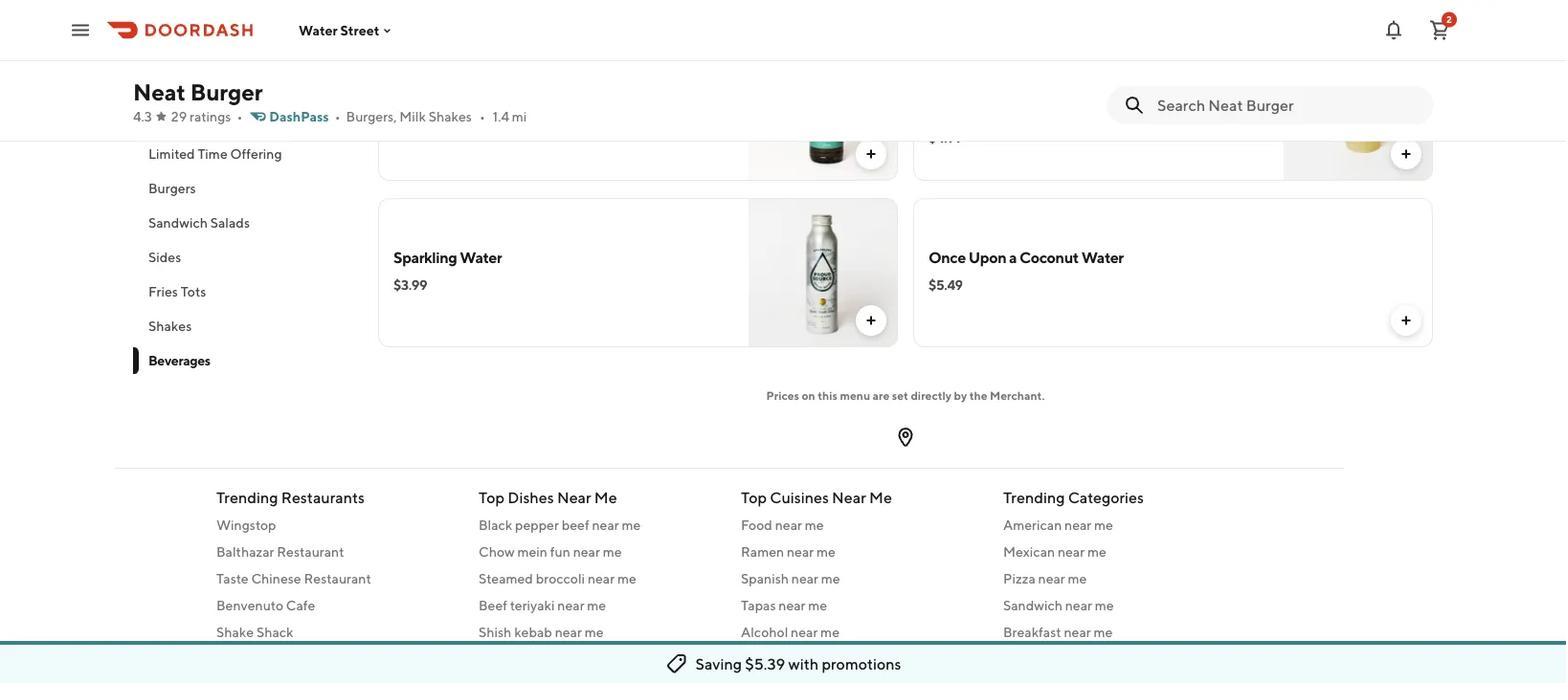 Task type: vqa. For each thing, say whether or not it's contained in the screenshot.


Task type: locate. For each thing, give the bounding box(es) containing it.
2 near from the left
[[832, 488, 866, 507]]

$6.49
[[394, 111, 428, 126]]

0 horizontal spatial sandwich
[[148, 215, 208, 231]]

1 horizontal spatial near
[[832, 488, 866, 507]]

taste chinese restaurant link
[[216, 569, 456, 588]]

near
[[557, 488, 591, 507], [832, 488, 866, 507]]

water left street in the left of the page
[[299, 22, 338, 38]]

me down 'ramen near me' link
[[821, 571, 840, 586]]

1 vertical spatial sandwich
[[1003, 597, 1063, 613]]

.
[[1042, 389, 1045, 402]]

me for top cuisines near me
[[869, 488, 892, 507]]

merchant
[[990, 389, 1042, 402]]

saving $5.39 with promotions
[[696, 655, 902, 674]]

1 horizontal spatial •
[[335, 109, 340, 124]]

steamed broccoli near me
[[479, 571, 637, 586]]

burger
[[190, 78, 263, 105]]

1 horizontal spatial sandwich
[[1003, 597, 1063, 613]]

water
[[299, 22, 338, 38], [460, 248, 502, 267], [1082, 248, 1124, 267]]

near down mexican near me in the bottom right of the page
[[1038, 571, 1065, 586]]

near up ramen near me
[[775, 517, 802, 533]]

sandwich down burgers
[[148, 215, 208, 231]]

near down american near me
[[1058, 544, 1085, 560]]

near for cuisines
[[832, 488, 866, 507]]

near up spanish near me
[[787, 544, 814, 560]]

1 vertical spatial shakes
[[148, 318, 192, 334]]

add item to cart image
[[864, 146, 879, 162], [1399, 146, 1414, 162], [864, 313, 879, 328]]

1 horizontal spatial water
[[460, 248, 502, 267]]

milk
[[400, 109, 426, 124]]

restaurant
[[277, 544, 344, 560], [304, 571, 371, 586]]

sparkling
[[394, 248, 457, 267]]

1 horizontal spatial me
[[869, 488, 892, 507]]

fun
[[550, 544, 571, 560]]

0 vertical spatial sandwich
[[148, 215, 208, 231]]

open menu image
[[69, 19, 92, 42]]

trending for trending categories
[[1003, 488, 1065, 507]]

black pepper beef near me link
[[479, 516, 718, 535]]

mi
[[512, 109, 527, 124]]

lemon
[[1104, 88, 1142, 103]]

alcohol near me link
[[741, 623, 980, 642]]

food
[[741, 517, 773, 533]]

pizza near me
[[1003, 571, 1087, 586]]

steamed
[[479, 571, 533, 586]]

with up blackberry.
[[968, 107, 995, 123]]

$4.99
[[929, 130, 963, 146]]

breakfast near me link
[[1003, 623, 1243, 642]]

blackberry.
[[929, 126, 997, 142]]

shakes down fries
[[148, 318, 192, 334]]

restaurants
[[281, 488, 365, 507]]

restaurant up taste chinese restaurant
[[277, 544, 344, 560]]

3 • from the left
[[480, 109, 485, 124]]

near up the food near me link
[[832, 488, 866, 507]]

1 vertical spatial with
[[789, 655, 819, 674]]

lemonade image
[[1284, 32, 1433, 181]]

0 vertical spatial shakes
[[429, 109, 472, 124]]

me
[[594, 488, 617, 507], [869, 488, 892, 507]]

me down pizza near me link on the bottom of page
[[1095, 597, 1114, 613]]

beef teriyaki near me link
[[479, 596, 718, 615]]

me down the food near me link
[[817, 544, 836, 560]]

saving
[[696, 655, 742, 674]]

top cuisines near me
[[741, 488, 892, 507]]

• left 1.4 on the left top of page
[[480, 109, 485, 124]]

me down top cuisines near me at the bottom of page
[[805, 517, 824, 533]]

shish kebab near me
[[479, 624, 604, 640]]

0 horizontal spatial •
[[237, 109, 243, 124]]

1 horizontal spatial shakes
[[429, 109, 472, 124]]

cuisines
[[770, 488, 829, 507]]

breakfast near me
[[1003, 624, 1113, 640]]

$5.39
[[745, 655, 785, 674]]

water right coconut
[[1082, 248, 1124, 267]]

breakfast
[[1003, 624, 1062, 640]]

2 trending from the left
[[1003, 488, 1065, 507]]

near down trending categories
[[1065, 517, 1092, 533]]

warm bowls winter menu
[[148, 112, 308, 127]]

shack
[[257, 624, 293, 640]]

chinese
[[251, 571, 301, 586]]

shake shack link
[[216, 623, 456, 642]]

0 vertical spatial with
[[968, 107, 995, 123]]

• left burgers,
[[335, 109, 340, 124]]

1 horizontal spatial trending
[[1003, 488, 1065, 507]]

0 horizontal spatial trending
[[216, 488, 278, 507]]

1 me from the left
[[594, 488, 617, 507]]

bowls
[[188, 112, 225, 127]]

regular,
[[1101, 107, 1152, 123]]

steamed broccoli near me link
[[479, 569, 718, 588]]

2 • from the left
[[335, 109, 340, 124]]

2 items, open order cart image
[[1429, 19, 1452, 42]]

0 horizontal spatial near
[[557, 488, 591, 507]]

sandwich inside button
[[148, 215, 208, 231]]

top
[[479, 488, 505, 507], [741, 488, 767, 507]]

american near me
[[1003, 517, 1114, 533]]

2 button
[[1421, 11, 1459, 49]]

water right "sparkling" at the top left
[[460, 248, 502, 267]]

warm
[[148, 112, 186, 127]]

top for top dishes near me
[[479, 488, 505, 507]]

1 near from the left
[[557, 488, 591, 507]]

me down tapas near me link
[[821, 624, 840, 640]]

2 horizontal spatial •
[[480, 109, 485, 124]]

sandwich near me link
[[1003, 596, 1243, 615]]

homemade
[[966, 88, 1035, 103]]

1 vertical spatial restaurant
[[304, 571, 371, 586]]

sandwich for sandwich salads
[[148, 215, 208, 231]]

ramen
[[741, 544, 784, 560]]

me up black pepper beef near me link
[[594, 488, 617, 507]]

1 horizontal spatial with
[[968, 107, 995, 123]]

balthazar restaurant link
[[216, 542, 456, 562]]

me down chow mein fun near me link
[[617, 571, 637, 586]]

me for top dishes near me
[[594, 488, 617, 507]]

1 trending from the left
[[216, 488, 278, 507]]

kebab
[[514, 624, 552, 640]]

near
[[592, 517, 619, 533], [775, 517, 802, 533], [1065, 517, 1092, 533], [573, 544, 600, 560], [787, 544, 814, 560], [1058, 544, 1085, 560], [588, 571, 615, 586], [792, 571, 819, 586], [1038, 571, 1065, 586], [558, 597, 585, 613], [779, 597, 806, 613], [1065, 597, 1092, 613], [555, 624, 582, 640], [791, 624, 818, 640], [1064, 624, 1091, 640]]

trending up the wingstop
[[216, 488, 278, 507]]

ramen near me
[[741, 544, 836, 560]]

prices
[[767, 389, 800, 402]]

near up saving $5.39 with promotions
[[791, 624, 818, 640]]

1 • from the left
[[237, 109, 243, 124]]

notification bell image
[[1383, 19, 1406, 42]]

near down ramen near me
[[792, 571, 819, 586]]

0 horizontal spatial top
[[479, 488, 505, 507]]

restaurant down balthazar restaurant link
[[304, 571, 371, 586]]

1 horizontal spatial top
[[741, 488, 767, 507]]

top up black
[[479, 488, 505, 507]]

with down 'alcohol near me'
[[789, 655, 819, 674]]

chow mein fun near me
[[479, 544, 622, 560]]

pizza near me link
[[1003, 569, 1243, 588]]

2 me from the left
[[869, 488, 892, 507]]

categories
[[1068, 488, 1144, 507]]

top up food
[[741, 488, 767, 507]]

shish
[[479, 624, 512, 640]]

0 horizontal spatial shakes
[[148, 318, 192, 334]]

featured items
[[148, 8, 241, 24]]

fries tots
[[148, 284, 206, 300]]

shakes right milk
[[429, 109, 472, 124]]

water street
[[299, 22, 380, 38]]

•
[[237, 109, 243, 124], [335, 109, 340, 124], [480, 109, 485, 124]]

the
[[970, 389, 988, 402]]

beef teriyaki near me
[[479, 597, 606, 613]]

sandwich
[[148, 215, 208, 231], [1003, 597, 1063, 613]]

beverages
[[148, 353, 210, 369]]

dashpass •
[[269, 109, 340, 124]]

trending
[[216, 488, 278, 507], [1003, 488, 1065, 507]]

sandwich for sandwich near me
[[1003, 597, 1063, 613]]

1 top from the left
[[479, 488, 505, 507]]

sandwich up breakfast
[[1003, 597, 1063, 613]]

near up chow mein fun near me link
[[592, 517, 619, 533]]

me
[[622, 517, 641, 533], [805, 517, 824, 533], [1094, 517, 1114, 533], [603, 544, 622, 560], [817, 544, 836, 560], [1088, 544, 1107, 560], [617, 571, 637, 586], [821, 571, 840, 586], [1068, 571, 1087, 586], [587, 597, 606, 613], [808, 597, 827, 613], [1095, 597, 1114, 613], [585, 624, 604, 640], [821, 624, 840, 640], [1094, 624, 1113, 640]]

near inside "link"
[[791, 624, 818, 640]]

and
[[1215, 88, 1238, 103]]

neat
[[133, 78, 186, 105]]

tapas
[[741, 597, 776, 613]]

trending up the american
[[1003, 488, 1065, 507]]

near right fun
[[573, 544, 600, 560]]

ratings
[[190, 109, 231, 124]]

shake
[[216, 624, 254, 640]]

0 horizontal spatial me
[[594, 488, 617, 507]]

menu
[[273, 112, 308, 127]]

2 top from the left
[[741, 488, 767, 507]]

0 horizontal spatial water
[[299, 22, 338, 38]]

sparkling water image
[[749, 198, 898, 348]]

dashpass
[[269, 109, 329, 124]]

wingstop link
[[216, 516, 456, 535]]

me up the food near me link
[[869, 488, 892, 507]]

me up chow mein fun near me link
[[622, 517, 641, 533]]

• down 'burger'
[[237, 109, 243, 124]]

near up beef
[[557, 488, 591, 507]]



Task type: describe. For each thing, give the bounding box(es) containing it.
are
[[873, 389, 890, 402]]

brew dr. kombucha-clear mind image
[[749, 32, 898, 181]]

street
[[340, 22, 380, 38]]

2 horizontal spatial water
[[1082, 248, 1124, 267]]

near down sandwich near me
[[1064, 624, 1091, 640]]

near down chow mein fun near me link
[[588, 571, 615, 586]]

$5.49
[[929, 277, 963, 293]]

benvenuto
[[216, 597, 283, 613]]

shakes inside shakes button
[[148, 318, 192, 334]]

most ordered button
[[133, 68, 355, 102]]

broccoli
[[536, 571, 585, 586]]

burgers,
[[346, 109, 397, 124]]

neat burger
[[133, 78, 263, 105]]

near up breakfast near me
[[1065, 597, 1092, 613]]

me down american near me link
[[1088, 544, 1107, 560]]

me down spanish near me
[[808, 597, 827, 613]]

me down black pepper beef near me link
[[603, 544, 622, 560]]

top for top cuisines near me
[[741, 488, 767, 507]]

featured
[[148, 8, 204, 24]]

sides button
[[133, 240, 355, 275]]

Item Search search field
[[1158, 95, 1418, 116]]

by
[[954, 389, 967, 402]]

warm bowls winter menu button
[[133, 102, 355, 137]]

limited time offering
[[148, 146, 282, 162]]

beef
[[562, 517, 589, 533]]

sugar
[[1180, 88, 1213, 103]]

coconut
[[1020, 248, 1079, 267]]

me up sandwich near me
[[1068, 571, 1087, 586]]

trending for trending restaurants
[[216, 488, 278, 507]]

pepper
[[515, 517, 559, 533]]

dishes
[[508, 488, 554, 507]]

featured items button
[[133, 0, 355, 34]]

lavender
[[1154, 107, 1211, 123]]

near down spanish near me
[[779, 597, 806, 613]]

mexican near me
[[1003, 544, 1107, 560]]

me down the 'categories' at the right bottom of page
[[1094, 517, 1114, 533]]

or
[[1214, 107, 1227, 123]]

trending categories
[[1003, 488, 1144, 507]]

menu
[[840, 389, 871, 402]]

me down the steamed broccoli near me link
[[587, 597, 606, 613]]

4.3
[[133, 109, 152, 124]]

tapas near me
[[741, 597, 827, 613]]

ramen near me link
[[741, 542, 980, 562]]

me down beef teriyaki near me link
[[585, 624, 604, 640]]

29
[[171, 109, 187, 124]]

winter
[[227, 112, 270, 127]]

chow
[[479, 544, 515, 560]]

0 vertical spatial restaurant
[[277, 544, 344, 560]]

of
[[1040, 107, 1053, 123]]

upon
[[969, 248, 1007, 267]]

limited time offering button
[[133, 137, 355, 171]]

sandwich salads button
[[133, 206, 355, 240]]

promotions
[[822, 655, 902, 674]]

near down broccoli
[[558, 597, 585, 613]]

american
[[1003, 517, 1062, 533]]

fresh
[[929, 88, 963, 103]]

beef
[[479, 597, 508, 613]]

add item to cart image for brew dr. kombucha-clear mind image
[[864, 146, 879, 162]]

once
[[929, 248, 966, 267]]

tapas near me link
[[741, 596, 980, 615]]

a
[[1009, 248, 1017, 267]]

mein
[[517, 544, 548, 560]]

alcohol
[[741, 624, 788, 640]]

food near me link
[[741, 516, 980, 535]]

fries
[[148, 284, 178, 300]]

taste chinese restaurant
[[216, 571, 371, 586]]

$3.99
[[394, 277, 427, 293]]

sparkling water
[[394, 248, 502, 267]]

once upon a coconut water
[[929, 248, 1124, 267]]

with inside "fresh homemade lemonade, lemon juice, sugar and water. with choice of flavors. regular, lavender or blackberry."
[[968, 107, 995, 123]]

me down sandwich near me link
[[1094, 624, 1113, 640]]

add item to cart image for lemonade image
[[1399, 146, 1414, 162]]

chow mein fun near me link
[[479, 542, 718, 562]]

shakes button
[[133, 309, 355, 344]]

me inside "link"
[[821, 624, 840, 640]]

most ordered
[[148, 77, 235, 93]]

burgers button
[[133, 171, 355, 206]]

limited
[[148, 146, 195, 162]]

spanish near me
[[741, 571, 840, 586]]

most
[[148, 77, 180, 93]]

sandwich salads
[[148, 215, 250, 231]]

near for dishes
[[557, 488, 591, 507]]

1.4
[[493, 109, 509, 124]]

reviews
[[148, 43, 199, 58]]

ordered
[[182, 77, 235, 93]]

juice,
[[1145, 88, 1177, 103]]

add item to cart image
[[1399, 313, 1414, 328]]

trending restaurants
[[216, 488, 365, 507]]

near right the kebab
[[555, 624, 582, 640]]

prices on this menu are set directly by the merchant .
[[767, 389, 1045, 402]]

fresh homemade lemonade, lemon juice, sugar and water. with choice of flavors. regular, lavender or blackberry.
[[929, 88, 1238, 142]]

sides
[[148, 249, 181, 265]]

reviews button
[[133, 34, 355, 68]]

teriyaki
[[510, 597, 555, 613]]

mexican near me link
[[1003, 542, 1243, 562]]

balthazar
[[216, 544, 274, 560]]

benvenuto cafe
[[216, 597, 315, 613]]

black pepper beef near me
[[479, 517, 641, 533]]

food near me
[[741, 517, 824, 533]]

salads
[[210, 215, 250, 231]]

0 horizontal spatial with
[[789, 655, 819, 674]]

on
[[802, 389, 816, 402]]

burgers
[[148, 180, 196, 196]]

shake shack
[[216, 624, 293, 640]]

mexican
[[1003, 544, 1055, 560]]



